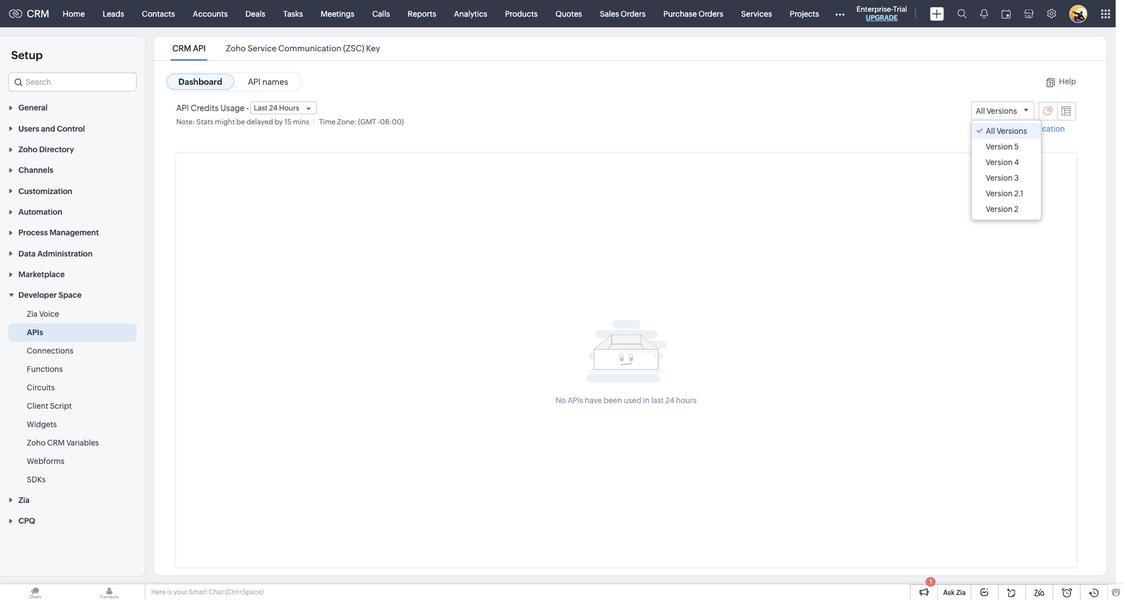 Task type: locate. For each thing, give the bounding box(es) containing it.
versions up 5
[[997, 127, 1028, 136]]

all versions up version 5
[[987, 127, 1028, 136]]

1 vertical spatial zoho
[[18, 145, 37, 154]]

crm left home link
[[27, 8, 49, 20]]

your
[[174, 589, 187, 597]]

1 horizontal spatial api
[[193, 44, 206, 53]]

zoho left service
[[226, 44, 246, 53]]

client script link
[[27, 401, 72, 412]]

mins
[[293, 118, 310, 126]]

version 4
[[987, 158, 1020, 167]]

directory
[[39, 145, 74, 154]]

1 vertical spatial apis
[[568, 396, 584, 405]]

crm up webforms at the left of page
[[47, 439, 65, 448]]

sales orders link
[[591, 0, 655, 27]]

zia for zia voice
[[27, 310, 38, 319]]

all up 'configure'
[[977, 107, 986, 116]]

meetings
[[321, 9, 355, 18]]

zoho inside dropdown button
[[18, 145, 37, 154]]

3
[[1015, 174, 1020, 183]]

orders inside sales orders link
[[621, 9, 646, 18]]

webforms
[[27, 457, 65, 466]]

users and control
[[18, 124, 85, 133]]

zia button
[[0, 490, 145, 510]]

no
[[556, 396, 566, 405]]

version down version 5
[[987, 158, 1013, 167]]

in
[[643, 396, 650, 405]]

1 horizontal spatial apis
[[568, 396, 584, 405]]

2 vertical spatial api
[[176, 103, 189, 113]]

upgrade
[[867, 14, 899, 22]]

enterprise-trial upgrade
[[857, 5, 908, 22]]

here is your smart chat (ctrl+space)
[[151, 589, 264, 597]]

accounts
[[193, 9, 228, 18]]

data administration button
[[0, 243, 145, 264]]

orders
[[621, 9, 646, 18], [699, 9, 724, 18]]

0 vertical spatial zoho
[[226, 44, 246, 53]]

3 version from the top
[[987, 174, 1013, 183]]

communication
[[278, 44, 342, 53]]

sales orders
[[600, 9, 646, 18]]

home
[[63, 9, 85, 18]]

version 5
[[987, 142, 1020, 151]]

variables
[[66, 439, 99, 448]]

no apis have been used in last 24 hours
[[556, 396, 697, 405]]

control
[[57, 124, 85, 133]]

dashboard
[[179, 77, 222, 86]]

analytics
[[454, 9, 488, 18]]

and
[[41, 124, 55, 133]]

0 vertical spatial apis
[[27, 328, 43, 337]]

- left last
[[246, 103, 249, 113]]

calendar image
[[1002, 9, 1012, 18]]

cpq
[[18, 517, 35, 526]]

be
[[237, 118, 245, 126]]

1 vertical spatial zia
[[18, 496, 30, 505]]

search element
[[951, 0, 974, 27]]

api left names
[[248, 77, 261, 86]]

circuits link
[[27, 382, 55, 394]]

zia for zia
[[18, 496, 30, 505]]

crm inside the developer space region
[[47, 439, 65, 448]]

version for version 2
[[987, 205, 1013, 214]]

0 horizontal spatial -
[[246, 103, 249, 113]]

hours
[[279, 104, 299, 112]]

zia left voice
[[27, 310, 38, 319]]

apis inside the developer space region
[[27, 328, 43, 337]]

api
[[193, 44, 206, 53], [248, 77, 261, 86], [176, 103, 189, 113]]

1
[[930, 579, 933, 585]]

crm link
[[9, 8, 49, 20]]

deals
[[246, 9, 266, 18]]

5
[[1015, 142, 1020, 151]]

api up note:
[[176, 103, 189, 113]]

zia right ask on the right of page
[[957, 589, 966, 597]]

sales
[[600, 9, 620, 18]]

zia
[[27, 310, 38, 319], [18, 496, 30, 505], [957, 589, 966, 597]]

contacts image
[[74, 585, 145, 600]]

products
[[505, 9, 538, 18]]

zoho
[[226, 44, 246, 53], [18, 145, 37, 154], [27, 439, 46, 448]]

all up version 5
[[987, 127, 996, 136]]

(ctrl+space)
[[225, 589, 264, 597]]

version down version 2.1
[[987, 205, 1013, 214]]

zoho down widgets
[[27, 439, 46, 448]]

orders right purchase
[[699, 9, 724, 18]]

2 orders from the left
[[699, 9, 724, 18]]

1 horizontal spatial orders
[[699, 9, 724, 18]]

tree
[[973, 121, 1042, 220]]

crm inside list
[[172, 44, 191, 53]]

developer space region
[[0, 305, 145, 490]]

ask zia
[[944, 589, 966, 597]]

Search text field
[[9, 73, 136, 91]]

2 vertical spatial crm
[[47, 439, 65, 448]]

Other Modules field
[[829, 5, 853, 23]]

purchase orders
[[664, 9, 724, 18]]

orders for purchase orders
[[699, 9, 724, 18]]

api up the dashboard link
[[193, 44, 206, 53]]

developer space button
[[0, 285, 145, 305]]

list
[[162, 36, 391, 60]]

apis down zia voice
[[27, 328, 43, 337]]

contacts
[[142, 9, 175, 18]]

1 orders from the left
[[621, 9, 646, 18]]

users
[[18, 124, 39, 133]]

version for version 4
[[987, 158, 1013, 167]]

users and control button
[[0, 118, 145, 139]]

1 vertical spatial 24
[[666, 396, 675, 405]]

1 horizontal spatial -
[[378, 118, 380, 126]]

version up version 2 at the top
[[987, 189, 1013, 198]]

client
[[27, 402, 48, 411]]

here
[[151, 589, 166, 597]]

all versions
[[977, 107, 1018, 116], [987, 127, 1028, 136]]

0 horizontal spatial 24
[[269, 104, 278, 112]]

08:00)
[[380, 118, 404, 126]]

zia inside dropdown button
[[18, 496, 30, 505]]

version 2.1
[[987, 189, 1024, 198]]

0 vertical spatial all
[[977, 107, 986, 116]]

2 version from the top
[[987, 158, 1013, 167]]

api for api credits usage - last 24 hours
[[176, 103, 189, 113]]

1 vertical spatial -
[[378, 118, 380, 126]]

general
[[18, 103, 48, 112]]

services
[[742, 9, 773, 18]]

apis right no
[[568, 396, 584, 405]]

version up version 4
[[987, 142, 1013, 151]]

1 vertical spatial crm
[[172, 44, 191, 53]]

zoho service communication (zsc) key link
[[224, 44, 382, 53]]

0 horizontal spatial all
[[977, 107, 986, 116]]

0 vertical spatial -
[[246, 103, 249, 113]]

widgets link
[[27, 419, 57, 430]]

1 vertical spatial api
[[248, 77, 261, 86]]

0 vertical spatial crm
[[27, 8, 49, 20]]

None field
[[8, 73, 137, 92]]

0 horizontal spatial apis
[[27, 328, 43, 337]]

zoho down users
[[18, 145, 37, 154]]

orders right sales
[[621, 9, 646, 18]]

2.1
[[1015, 189, 1024, 198]]

0 vertical spatial 24
[[269, 104, 278, 112]]

version for version 5
[[987, 142, 1013, 151]]

5 version from the top
[[987, 205, 1013, 214]]

leads link
[[94, 0, 133, 27]]

crm
[[27, 8, 49, 20], [172, 44, 191, 53], [47, 439, 65, 448]]

2 vertical spatial zoho
[[27, 439, 46, 448]]

0 vertical spatial zia
[[27, 310, 38, 319]]

-
[[246, 103, 249, 113], [378, 118, 380, 126]]

0 horizontal spatial orders
[[621, 9, 646, 18]]

zoho inside the developer space region
[[27, 439, 46, 448]]

0 vertical spatial versions
[[987, 107, 1018, 116]]

developer space
[[18, 291, 82, 300]]

chats image
[[0, 585, 70, 600]]

(gmt
[[358, 118, 377, 126]]

24 right last
[[269, 104, 278, 112]]

1 version from the top
[[987, 142, 1013, 151]]

orders inside purchase orders link
[[699, 9, 724, 18]]

- right (gmt
[[378, 118, 380, 126]]

zoho for zoho directory
[[18, 145, 37, 154]]

4 version from the top
[[987, 189, 1013, 198]]

version for version 2.1
[[987, 189, 1013, 198]]

zia up the cpq at the bottom left of the page
[[18, 496, 30, 505]]

versions up 'configure'
[[987, 107, 1018, 116]]

0 vertical spatial all versions
[[977, 107, 1018, 116]]

services link
[[733, 0, 782, 27]]

crm up the dashboard link
[[172, 44, 191, 53]]

1 horizontal spatial all
[[987, 127, 996, 136]]

notification
[[1023, 125, 1066, 133]]

marketplace
[[18, 270, 65, 279]]

signals image
[[981, 9, 989, 18]]

version down version 4
[[987, 174, 1013, 183]]

trial
[[894, 5, 908, 13]]

2 horizontal spatial api
[[248, 77, 261, 86]]

calls link
[[364, 0, 399, 27]]

0 horizontal spatial api
[[176, 103, 189, 113]]

automation
[[18, 208, 62, 217]]

ask
[[944, 589, 955, 597]]

all versions up 'configure'
[[977, 107, 1018, 116]]

zia inside the developer space region
[[27, 310, 38, 319]]

24
[[269, 104, 278, 112], [666, 396, 675, 405]]

24 right the last
[[666, 396, 675, 405]]



Task type: vqa. For each thing, say whether or not it's contained in the screenshot.
Api within list
yes



Task type: describe. For each thing, give the bounding box(es) containing it.
channels
[[18, 166, 53, 175]]

zoho crm variables
[[27, 439, 99, 448]]

tree containing all versions
[[973, 121, 1042, 220]]

chat
[[209, 589, 224, 597]]

crm for crm api
[[172, 44, 191, 53]]

is
[[167, 589, 172, 597]]

customization
[[18, 187, 73, 196]]

4
[[1015, 158, 1020, 167]]

15
[[285, 118, 292, 126]]

process
[[18, 228, 48, 237]]

zoho for zoho service communication (zsc) key
[[226, 44, 246, 53]]

api for api names
[[248, 77, 261, 86]]

stats
[[197, 118, 214, 126]]

products link
[[497, 0, 547, 27]]

connections link
[[27, 346, 73, 357]]

orders for sales orders
[[621, 9, 646, 18]]

profile element
[[1064, 0, 1095, 27]]

projects link
[[782, 0, 829, 27]]

1 horizontal spatial 24
[[666, 396, 675, 405]]

deals link
[[237, 0, 274, 27]]

last
[[254, 104, 268, 112]]

(zsc)
[[343, 44, 365, 53]]

leads
[[103, 9, 124, 18]]

functions
[[27, 365, 63, 374]]

channels button
[[0, 160, 145, 180]]

all inside all versions field
[[977, 107, 986, 116]]

time zone: (gmt -08:00)
[[319, 118, 404, 126]]

zoho directory
[[18, 145, 74, 154]]

management
[[49, 228, 99, 237]]

general button
[[0, 97, 145, 118]]

search image
[[958, 9, 968, 18]]

functions link
[[27, 364, 63, 375]]

24 inside api credits usage - last 24 hours
[[269, 104, 278, 112]]

tasks link
[[274, 0, 312, 27]]

sdks
[[27, 476, 46, 485]]

zoho for zoho crm variables
[[27, 439, 46, 448]]

- for usage
[[246, 103, 249, 113]]

1 vertical spatial all
[[987, 127, 996, 136]]

create menu image
[[931, 7, 945, 20]]

zoho service communication (zsc) key
[[226, 44, 380, 53]]

customization button
[[0, 180, 145, 201]]

2 vertical spatial zia
[[957, 589, 966, 597]]

service
[[248, 44, 277, 53]]

by
[[275, 118, 283, 126]]

widgets
[[27, 420, 57, 429]]

configure
[[985, 125, 1022, 133]]

space
[[59, 291, 82, 300]]

been
[[604, 396, 623, 405]]

administration
[[37, 249, 93, 258]]

meetings link
[[312, 0, 364, 27]]

dashboard link
[[167, 74, 234, 90]]

1 vertical spatial versions
[[997, 127, 1028, 136]]

version 2
[[987, 205, 1019, 214]]

enterprise-
[[857, 5, 894, 13]]

setup
[[11, 49, 43, 61]]

circuits
[[27, 384, 55, 393]]

cpq button
[[0, 510, 145, 531]]

marketplace button
[[0, 264, 145, 285]]

zia voice
[[27, 310, 59, 319]]

time
[[319, 118, 336, 126]]

0 vertical spatial api
[[193, 44, 206, 53]]

last
[[652, 396, 664, 405]]

all versions inside field
[[977, 107, 1018, 116]]

versions inside field
[[987, 107, 1018, 116]]

signals element
[[974, 0, 996, 27]]

automation button
[[0, 201, 145, 222]]

usage
[[221, 103, 245, 113]]

tasks
[[283, 9, 303, 18]]

zoho directory button
[[0, 139, 145, 160]]

contacts link
[[133, 0, 184, 27]]

quotes link
[[547, 0, 591, 27]]

calls
[[373, 9, 390, 18]]

client script
[[27, 402, 72, 411]]

sdks link
[[27, 475, 46, 486]]

credits
[[191, 103, 219, 113]]

delayed
[[247, 118, 273, 126]]

crm api link
[[171, 44, 207, 53]]

list containing crm api
[[162, 36, 391, 60]]

smart
[[189, 589, 208, 597]]

version 3
[[987, 174, 1020, 183]]

home link
[[54, 0, 94, 27]]

configure notification
[[985, 125, 1066, 133]]

crm api
[[172, 44, 206, 53]]

purchase
[[664, 9, 697, 18]]

1 vertical spatial all versions
[[987, 127, 1028, 136]]

hours
[[677, 396, 697, 405]]

create menu element
[[924, 0, 951, 27]]

version for version 3
[[987, 174, 1013, 183]]

webforms link
[[27, 456, 65, 467]]

zone:
[[337, 118, 357, 126]]

profile image
[[1070, 5, 1088, 23]]

All Versions field
[[972, 102, 1035, 121]]

2
[[1015, 205, 1019, 214]]

- for (gmt
[[378, 118, 380, 126]]

api names
[[248, 77, 288, 86]]

crm for crm
[[27, 8, 49, 20]]

note: stats might be delayed by 15 mins
[[176, 118, 310, 126]]



